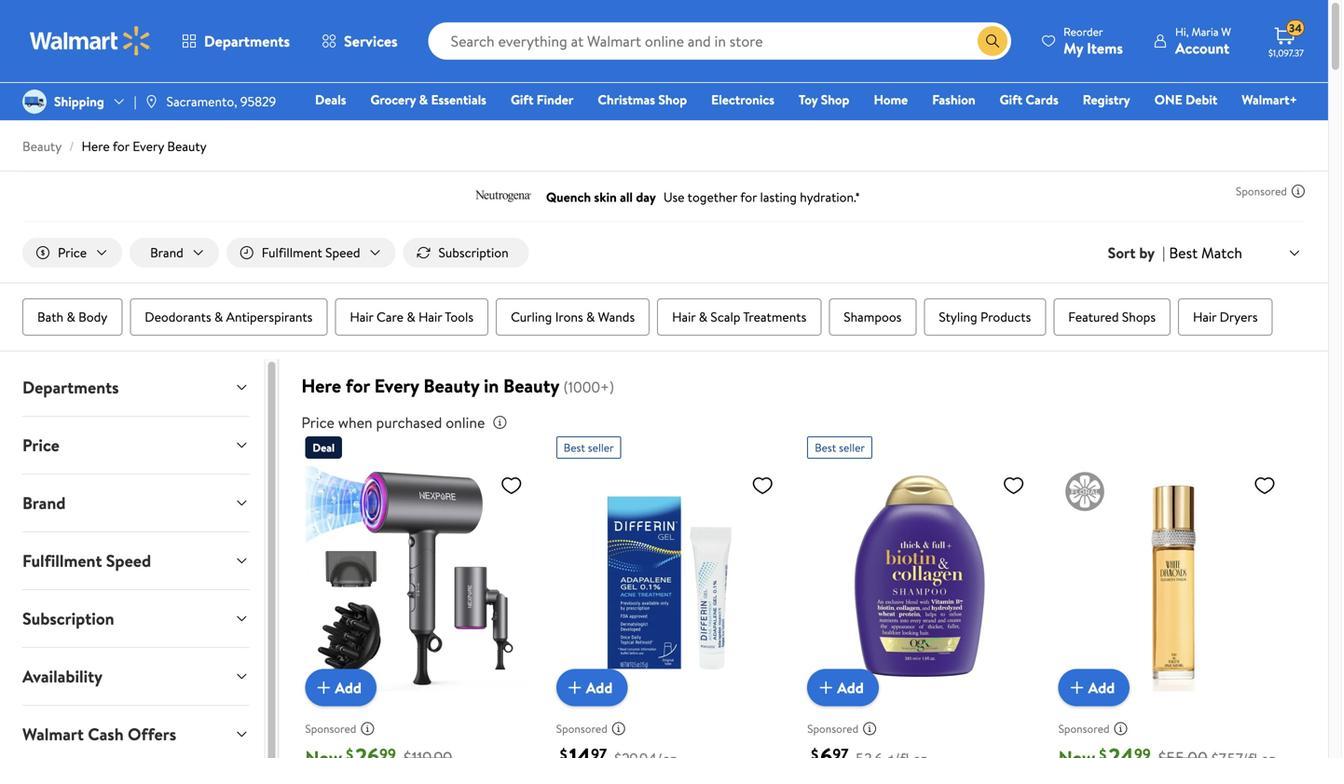 Task type: locate. For each thing, give the bounding box(es) containing it.
1 horizontal spatial best
[[815, 440, 837, 456]]

1 vertical spatial price button
[[7, 417, 264, 474]]

| right by
[[1163, 242, 1166, 263]]

1 vertical spatial ad disclaimer and feedback image
[[611, 721, 626, 736]]

1 vertical spatial here
[[302, 373, 341, 399]]

search icon image
[[986, 34, 1001, 48]]

fulfillment inside fulfillment speed tab
[[22, 549, 102, 573]]

Walmart Site-Wide search field
[[429, 22, 1012, 60]]

1 horizontal spatial every
[[375, 373, 419, 399]]

treatments
[[744, 308, 807, 326]]

0 vertical spatial here
[[82, 137, 110, 155]]

gift for gift cards
[[1000, 90, 1023, 109]]

gift left 'finder'
[[511, 90, 534, 109]]

0 horizontal spatial for
[[113, 137, 129, 155]]

1 horizontal spatial |
[[1163, 242, 1166, 263]]

1 vertical spatial brand
[[22, 491, 66, 515]]

best match button
[[1166, 240, 1306, 265]]

2 ad disclaimer and feedback image from the left
[[863, 721, 878, 736]]

subscription
[[439, 243, 509, 262], [22, 607, 114, 630]]

ad disclaimer and feedback image
[[1291, 184, 1306, 199], [611, 721, 626, 736]]

sponsored for the hair dryer, nexpure 1800w professional ionic hairdryer for hair care, powerful hot/cool wind blow dryer, 3 magnetic attachments, etl, ul and alci safety plug (dark grey) image
[[305, 721, 357, 737]]

every
[[133, 137, 164, 155], [375, 373, 419, 399]]

1 vertical spatial |
[[1163, 242, 1166, 263]]

hair & scalp treatments link
[[658, 298, 822, 336]]

1 vertical spatial every
[[375, 373, 419, 399]]

grocery
[[371, 90, 416, 109]]

best seller for ogx thick & full + biotin & collagen volumizing shampoo for thin hair, thickening shampoo with vitamin b7 & hydrolyzed wheat protein, paraben-free, sulfate-free surfactants, 13 fl oz image at the bottom right
[[815, 440, 865, 456]]

every up price when purchased online
[[375, 373, 419, 399]]

every right the '/'
[[133, 137, 164, 155]]

finder
[[537, 90, 574, 109]]

best inside 'dropdown button'
[[1170, 242, 1198, 263]]

shop for christmas shop
[[659, 90, 687, 109]]

2 horizontal spatial ad disclaimer and feedback image
[[1114, 721, 1129, 736]]

1 vertical spatial subscription
[[22, 607, 114, 630]]

0 horizontal spatial best
[[564, 440, 586, 456]]

0 horizontal spatial here
[[82, 137, 110, 155]]

departments button
[[166, 19, 306, 63], [7, 359, 264, 416]]

beauty link
[[22, 137, 62, 155]]

debit
[[1186, 90, 1218, 109]]

0 horizontal spatial gift
[[511, 90, 534, 109]]

fashion
[[933, 90, 976, 109]]

2 seller from the left
[[839, 440, 865, 456]]

subscription tab
[[7, 590, 264, 647]]

shop right "christmas"
[[659, 90, 687, 109]]

add to cart image for ogx thick & full + biotin & collagen volumizing shampoo for thin hair, thickening shampoo with vitamin b7 & hydrolyzed wheat protein, paraben-free, sulfate-free surfactants, 13 fl oz image at the bottom right
[[815, 676, 838, 699]]

speed inside tab
[[106, 549, 151, 573]]

cards
[[1026, 90, 1059, 109]]

1 horizontal spatial fulfillment
[[262, 243, 322, 262]]

services button
[[306, 19, 414, 63]]

0 vertical spatial brand
[[150, 243, 183, 262]]

| up here for every beauty link
[[134, 92, 137, 110]]

1 add button from the left
[[305, 669, 377, 706]]

& right grocery
[[419, 90, 428, 109]]

bath
[[37, 308, 64, 326]]

w
[[1222, 24, 1232, 40]]

fulfillment speed inside sort and filter section element
[[262, 243, 360, 262]]

differin acne treatment gel, retinoid treatment for face with 0.1% adapalene, 15g tube image
[[556, 466, 782, 691]]

1 horizontal spatial for
[[346, 373, 370, 399]]

best seller
[[564, 440, 614, 456], [815, 440, 865, 456]]

3 add from the left
[[838, 677, 864, 698]]

legal information image
[[493, 415, 508, 430]]

2 shop from the left
[[821, 90, 850, 109]]

sponsored
[[1236, 183, 1288, 199], [305, 721, 357, 737], [556, 721, 608, 737], [808, 721, 859, 737], [1059, 721, 1110, 737]]

beauty
[[22, 137, 62, 155], [167, 137, 207, 155], [424, 373, 480, 399], [504, 373, 560, 399]]

add for the hair dryer, nexpure 1800w professional ionic hairdryer for hair care, powerful hot/cool wind blow dryer, 3 magnetic attachments, etl, ul and alci safety plug (dark grey) image
[[335, 677, 362, 698]]

1 horizontal spatial shop
[[821, 90, 850, 109]]

ad disclaimer and feedback image
[[360, 721, 375, 736], [863, 721, 878, 736], [1114, 721, 1129, 736]]

beauty up online
[[424, 373, 480, 399]]

1 seller from the left
[[588, 440, 614, 456]]

0 vertical spatial |
[[134, 92, 137, 110]]

toy shop link
[[791, 90, 858, 110]]

fulfillment speed button up antiperspirants
[[226, 238, 396, 268]]

2 add from the left
[[586, 677, 613, 698]]

0 vertical spatial speed
[[326, 243, 360, 262]]

1 vertical spatial departments
[[22, 376, 119, 399]]

0 horizontal spatial best seller
[[564, 440, 614, 456]]

seller
[[588, 440, 614, 456], [839, 440, 865, 456]]

1 best seller from the left
[[564, 440, 614, 456]]

dryers
[[1220, 308, 1258, 326]]

2 gift from the left
[[1000, 90, 1023, 109]]

hair & scalp treatments
[[672, 308, 807, 326]]

deodorants & antiperspirants
[[145, 308, 313, 326]]

1 vertical spatial speed
[[106, 549, 151, 573]]

add to cart image for differin acne treatment gel, retinoid treatment for face with 0.1% adapalene, 15g tube image
[[564, 676, 586, 699]]

brand button
[[130, 238, 219, 268], [7, 475, 264, 532]]

here
[[82, 137, 110, 155], [302, 373, 341, 399]]

& right deodorants at top left
[[214, 308, 223, 326]]

0 vertical spatial fulfillment
[[262, 243, 322, 262]]

featured
[[1069, 308, 1119, 326]]

0 horizontal spatial seller
[[588, 440, 614, 456]]

fashion link
[[924, 90, 984, 110]]

best match
[[1170, 242, 1243, 263]]

irons
[[555, 308, 583, 326]]

hair left tools
[[419, 308, 442, 326]]

shops
[[1123, 308, 1156, 326]]

1 horizontal spatial ad disclaimer and feedback image
[[863, 721, 878, 736]]

1 horizontal spatial best seller
[[815, 440, 865, 456]]

2 horizontal spatial add to cart image
[[1066, 676, 1089, 699]]

add button
[[305, 669, 377, 706], [556, 669, 628, 706], [808, 669, 879, 706], [1059, 669, 1130, 706]]

ad disclaimer and feedback image for best seller
[[863, 721, 878, 736]]

for
[[113, 137, 129, 155], [346, 373, 370, 399]]

fulfillment speed
[[262, 243, 360, 262], [22, 549, 151, 573]]

2 best seller from the left
[[815, 440, 865, 456]]

fulfillment speed up antiperspirants
[[262, 243, 360, 262]]

seller for ogx thick & full + biotin & collagen volumizing shampoo for thin hair, thickening shampoo with vitamin b7 & hydrolyzed wheat protein, paraben-free, sulfate-free surfactants, 13 fl oz image at the bottom right
[[839, 440, 865, 456]]

hair for hair & scalp treatments
[[672, 308, 696, 326]]

 image
[[22, 90, 47, 114]]

sacramento,
[[167, 92, 237, 110]]

1 gift from the left
[[511, 90, 534, 109]]

shop right toy
[[821, 90, 850, 109]]

0 vertical spatial price button
[[22, 238, 122, 268]]

toy shop
[[799, 90, 850, 109]]

1 vertical spatial fulfillment
[[22, 549, 102, 573]]

 image
[[144, 94, 159, 109]]

price button
[[22, 238, 122, 268], [7, 417, 264, 474]]

departments up the 95829
[[204, 31, 290, 51]]

fulfillment speed tab
[[7, 533, 264, 589]]

gift
[[511, 90, 534, 109], [1000, 90, 1023, 109]]

one
[[1155, 90, 1183, 109]]

curling
[[511, 308, 552, 326]]

0 vertical spatial departments
[[204, 31, 290, 51]]

sponsored for ogx thick & full + biotin & collagen volumizing shampoo for thin hair, thickening shampoo with vitamin b7 & hydrolyzed wheat protein, paraben-free, sulfate-free surfactants, 13 fl oz image at the bottom right
[[808, 721, 859, 737]]

bath & body link
[[22, 298, 122, 336]]

add for ogx thick & full + biotin & collagen volumizing shampoo for thin hair, thickening shampoo with vitamin b7 & hydrolyzed wheat protein, paraben-free, sulfate-free surfactants, 13 fl oz image at the bottom right
[[838, 677, 864, 698]]

hair left care
[[350, 308, 374, 326]]

hair
[[350, 308, 374, 326], [419, 308, 442, 326], [672, 308, 696, 326], [1194, 308, 1217, 326]]

beauty left the '/'
[[22, 137, 62, 155]]

|
[[134, 92, 137, 110], [1163, 242, 1166, 263]]

brand inside brand tab
[[22, 491, 66, 515]]

1 vertical spatial price
[[302, 412, 335, 433]]

1 horizontal spatial seller
[[839, 440, 865, 456]]

1 hair from the left
[[350, 308, 374, 326]]

ad disclaimer and feedback image for deal
[[360, 721, 375, 736]]

1 horizontal spatial speed
[[326, 243, 360, 262]]

walmart cash offers tab
[[7, 706, 264, 758]]

wands
[[598, 308, 635, 326]]

subscription button
[[7, 590, 264, 647]]

best
[[1170, 242, 1198, 263], [564, 440, 586, 456], [815, 440, 837, 456]]

departments button up price tab
[[7, 359, 264, 416]]

when
[[338, 412, 373, 433]]

1 horizontal spatial add to cart image
[[815, 676, 838, 699]]

add button for the hair dryer, nexpure 1800w professional ionic hairdryer for hair care, powerful hot/cool wind blow dryer, 3 magnetic attachments, etl, ul and alci safety plug (dark grey) image
[[305, 669, 377, 706]]

& for bath
[[67, 308, 75, 326]]

fulfillment speed button up subscription tab in the left bottom of the page
[[7, 533, 264, 589]]

0 vertical spatial fulfillment speed
[[262, 243, 360, 262]]

0 horizontal spatial brand
[[22, 491, 66, 515]]

1 horizontal spatial subscription
[[439, 243, 509, 262]]

walmart cash offers
[[22, 723, 176, 746]]

departments button up 'sacramento, 95829'
[[166, 19, 306, 63]]

for up when
[[346, 373, 370, 399]]

brand button up deodorants at top left
[[130, 238, 219, 268]]

deodorants
[[145, 308, 211, 326]]

0 horizontal spatial fulfillment speed
[[22, 549, 151, 573]]

hair left dryers
[[1194, 308, 1217, 326]]

price button down departments tab
[[7, 417, 264, 474]]

Search search field
[[429, 22, 1012, 60]]

4 add from the left
[[1089, 677, 1115, 698]]

1 horizontal spatial brand
[[150, 243, 183, 262]]

fulfillment speed inside tab
[[22, 549, 151, 573]]

best seller for differin acne treatment gel, retinoid treatment for face with 0.1% adapalene, 15g tube image
[[564, 440, 614, 456]]

& for deodorants
[[214, 308, 223, 326]]

care
[[377, 308, 404, 326]]

fulfillment speed up subscription tab in the left bottom of the page
[[22, 549, 151, 573]]

subscription up availability
[[22, 607, 114, 630]]

departments inside tab
[[22, 376, 119, 399]]

0 horizontal spatial subscription
[[22, 607, 114, 630]]

grocery & essentials
[[371, 90, 487, 109]]

hair dryer, nexpure 1800w professional ionic hairdryer for hair care, powerful hot/cool wind blow dryer, 3 magnetic attachments, etl, ul and alci safety plug (dark grey) image
[[305, 466, 530, 691]]

for right the '/'
[[113, 137, 129, 155]]

here for every beauty link
[[82, 137, 207, 155]]

& right bath on the left top of page
[[67, 308, 75, 326]]

1 horizontal spatial fulfillment speed
[[262, 243, 360, 262]]

0 vertical spatial price
[[58, 243, 87, 262]]

2 add to cart image from the left
[[815, 676, 838, 699]]

departments
[[204, 31, 290, 51], [22, 376, 119, 399]]

styling products
[[939, 308, 1032, 326]]

grocery & essentials link
[[362, 90, 495, 110]]

1 add from the left
[[335, 677, 362, 698]]

christmas shop link
[[590, 90, 696, 110]]

&
[[419, 90, 428, 109], [67, 308, 75, 326], [214, 308, 223, 326], [407, 308, 416, 326], [587, 308, 595, 326], [699, 308, 708, 326]]

0 horizontal spatial departments
[[22, 376, 119, 399]]

3 add to cart image from the left
[[1066, 676, 1089, 699]]

sort by |
[[1108, 242, 1166, 263]]

bath & body
[[37, 308, 107, 326]]

& right irons
[[587, 308, 595, 326]]

price button inside sort and filter section element
[[22, 238, 122, 268]]

1 ad disclaimer and feedback image from the left
[[360, 721, 375, 736]]

brand button up fulfillment speed tab
[[7, 475, 264, 532]]

hair left scalp
[[672, 308, 696, 326]]

add to cart image
[[564, 676, 586, 699], [815, 676, 838, 699], [1066, 676, 1089, 699]]

add
[[335, 677, 362, 698], [586, 677, 613, 698], [838, 677, 864, 698], [1089, 677, 1115, 698]]

price
[[58, 243, 87, 262], [302, 412, 335, 433], [22, 434, 60, 457]]

subscription up tools
[[439, 243, 509, 262]]

0 vertical spatial every
[[133, 137, 164, 155]]

fulfillment inside sort and filter section element
[[262, 243, 322, 262]]

1 add to cart image from the left
[[564, 676, 586, 699]]

departments down "bath & body" link
[[22, 376, 119, 399]]

here right the '/'
[[82, 137, 110, 155]]

in
[[484, 373, 499, 399]]

styling
[[939, 308, 978, 326]]

0 vertical spatial fulfillment speed button
[[226, 238, 396, 268]]

1 shop from the left
[[659, 90, 687, 109]]

0 horizontal spatial fulfillment
[[22, 549, 102, 573]]

here up when
[[302, 373, 341, 399]]

4 add button from the left
[[1059, 669, 1130, 706]]

2 add button from the left
[[556, 669, 628, 706]]

0 horizontal spatial shop
[[659, 90, 687, 109]]

& for grocery
[[419, 90, 428, 109]]

price tab
[[7, 417, 264, 474]]

beauty right in
[[504, 373, 560, 399]]

95829
[[240, 92, 276, 110]]

2 horizontal spatial best
[[1170, 242, 1198, 263]]

add to favorites list, differin acne treatment gel, retinoid treatment for face with 0.1% adapalene, 15g tube image
[[752, 474, 774, 497]]

& left scalp
[[699, 308, 708, 326]]

2 vertical spatial price
[[22, 434, 60, 457]]

subscription inside button
[[439, 243, 509, 262]]

0 horizontal spatial speed
[[106, 549, 151, 573]]

styling products link
[[924, 298, 1046, 336]]

1 vertical spatial fulfillment speed
[[22, 549, 151, 573]]

0 horizontal spatial add to cart image
[[564, 676, 586, 699]]

christmas
[[598, 90, 656, 109]]

featured shops link
[[1054, 298, 1171, 336]]

0 vertical spatial subscription
[[439, 243, 509, 262]]

3 add button from the left
[[808, 669, 879, 706]]

3 hair from the left
[[672, 308, 696, 326]]

subscription inside dropdown button
[[22, 607, 114, 630]]

gift left cards
[[1000, 90, 1023, 109]]

electronics
[[712, 90, 775, 109]]

1 horizontal spatial gift
[[1000, 90, 1023, 109]]

price button up bath & body on the left of page
[[22, 238, 122, 268]]

4 hair from the left
[[1194, 308, 1217, 326]]

best for differin acne treatment gel, retinoid treatment for face with 0.1% adapalene, 15g tube image
[[564, 440, 586, 456]]

0 horizontal spatial ad disclaimer and feedback image
[[360, 721, 375, 736]]

1 horizontal spatial here
[[302, 373, 341, 399]]

0 vertical spatial ad disclaimer and feedback image
[[1291, 184, 1306, 199]]



Task type: describe. For each thing, give the bounding box(es) containing it.
registry
[[1083, 90, 1131, 109]]

beauty down sacramento,
[[167, 137, 207, 155]]

shampoos link
[[829, 298, 917, 336]]

essentials
[[431, 90, 487, 109]]

3 ad disclaimer and feedback image from the left
[[1114, 721, 1129, 736]]

by
[[1140, 242, 1155, 263]]

gift cards
[[1000, 90, 1059, 109]]

curling irons & wands link
[[496, 298, 650, 336]]

seller for differin acne treatment gel, retinoid treatment for face with 0.1% adapalene, 15g tube image
[[588, 440, 614, 456]]

fulfillment speed button inside sort and filter section element
[[226, 238, 396, 268]]

account
[[1176, 38, 1230, 58]]

sacramento, 95829
[[167, 92, 276, 110]]

home
[[874, 90, 908, 109]]

price inside tab
[[22, 434, 60, 457]]

cash
[[88, 723, 124, 746]]

0 horizontal spatial ad disclaimer and feedback image
[[611, 721, 626, 736]]

brand inside sort and filter section element
[[150, 243, 183, 262]]

offers
[[128, 723, 176, 746]]

walmart+
[[1242, 90, 1298, 109]]

ogx thick & full + biotin & collagen volumizing shampoo for thin hair, thickening shampoo with vitamin b7 & hydrolyzed wheat protein, paraben-free, sulfate-free surfactants, 13 fl oz image
[[808, 466, 1033, 691]]

curling irons & wands
[[511, 308, 635, 326]]

reorder my items
[[1064, 24, 1124, 58]]

purchased
[[376, 412, 442, 433]]

hi,
[[1176, 24, 1189, 40]]

& right care
[[407, 308, 416, 326]]

add to cart image for "elizabeth taylor white diamonds eau de toilette, perfume for women, 3.3 oz" image
[[1066, 676, 1089, 699]]

beauty / here for every beauty
[[22, 137, 207, 155]]

hair dryers
[[1194, 308, 1258, 326]]

1 vertical spatial fulfillment speed button
[[7, 533, 264, 589]]

add button for "elizabeth taylor white diamonds eau de toilette, perfume for women, 3.3 oz" image
[[1059, 669, 1130, 706]]

sort
[[1108, 242, 1136, 263]]

price when purchased online
[[302, 412, 485, 433]]

add button for differin acne treatment gel, retinoid treatment for face with 0.1% adapalene, 15g tube image
[[556, 669, 628, 706]]

match
[[1202, 242, 1243, 263]]

best for ogx thick & full + biotin & collagen volumizing shampoo for thin hair, thickening shampoo with vitamin b7 & hydrolyzed wheat protein, paraben-free, sulfate-free surfactants, 13 fl oz image at the bottom right
[[815, 440, 837, 456]]

gift finder link
[[503, 90, 582, 110]]

hi, maria w account
[[1176, 24, 1232, 58]]

subscription button
[[403, 238, 529, 268]]

1 horizontal spatial departments
[[204, 31, 290, 51]]

sponsored for differin acne treatment gel, retinoid treatment for face with 0.1% adapalene, 15g tube image
[[556, 721, 608, 737]]

elizabeth taylor white diamonds eau de toilette, perfume for women, 3.3 oz image
[[1059, 466, 1284, 691]]

add to favorites list, hair dryer, nexpure 1800w professional ionic hairdryer for hair care, powerful hot/cool wind blow dryer, 3 magnetic attachments, etl, ul and alci safety plug (dark grey) image
[[501, 474, 523, 497]]

departments tab
[[7, 359, 264, 416]]

add button for ogx thick & full + biotin & collagen volumizing shampoo for thin hair, thickening shampoo with vitamin b7 & hydrolyzed wheat protein, paraben-free, sulfate-free surfactants, 13 fl oz image at the bottom right
[[808, 669, 879, 706]]

hair care & hair tools
[[350, 308, 474, 326]]

products
[[981, 308, 1032, 326]]

availability
[[22, 665, 103, 688]]

hair care & hair tools link
[[335, 298, 489, 336]]

here for every beauty in beauty (1000+)
[[302, 373, 615, 399]]

0 vertical spatial for
[[113, 137, 129, 155]]

add for "elizabeth taylor white diamonds eau de toilette, perfume for women, 3.3 oz" image
[[1089, 677, 1115, 698]]

hair for hair care & hair tools
[[350, 308, 374, 326]]

reorder
[[1064, 24, 1104, 40]]

maria
[[1192, 24, 1219, 40]]

walmart image
[[30, 26, 151, 56]]

/
[[69, 137, 74, 155]]

deals
[[315, 90, 346, 109]]

shop for toy shop
[[821, 90, 850, 109]]

scalp
[[711, 308, 741, 326]]

add to favorites list, ogx thick & full + biotin & collagen volumizing shampoo for thin hair, thickening shampoo with vitamin b7 & hydrolyzed wheat protein, paraben-free, sulfate-free surfactants, 13 fl oz image
[[1003, 474, 1025, 497]]

body
[[78, 308, 107, 326]]

gift for gift finder
[[511, 90, 534, 109]]

availability tab
[[7, 648, 264, 705]]

one debit link
[[1147, 90, 1227, 110]]

toy
[[799, 90, 818, 109]]

0 horizontal spatial every
[[133, 137, 164, 155]]

1 horizontal spatial ad disclaimer and feedback image
[[1291, 184, 1306, 199]]

| inside sort and filter section element
[[1163, 242, 1166, 263]]

walmart+ link
[[1234, 90, 1306, 110]]

shipping
[[54, 92, 104, 110]]

online
[[446, 412, 485, 433]]

& for hair
[[699, 308, 708, 326]]

shampoos
[[844, 308, 902, 326]]

antiperspirants
[[226, 308, 313, 326]]

1 vertical spatial for
[[346, 373, 370, 399]]

electronics link
[[703, 90, 783, 110]]

(1000+)
[[564, 377, 615, 397]]

one debit
[[1155, 90, 1218, 109]]

walmart cash offers button
[[7, 706, 264, 758]]

my
[[1064, 38, 1084, 58]]

0 vertical spatial brand button
[[130, 238, 219, 268]]

34
[[1290, 20, 1303, 36]]

christmas shop
[[598, 90, 687, 109]]

deals link
[[307, 90, 355, 110]]

add to favorites list, elizabeth taylor white diamonds eau de toilette, perfume for women, 3.3 oz image
[[1254, 474, 1277, 497]]

home link
[[866, 90, 917, 110]]

$1,097.37
[[1269, 47, 1305, 59]]

price inside sort and filter section element
[[58, 243, 87, 262]]

items
[[1087, 38, 1124, 58]]

0 horizontal spatial |
[[134, 92, 137, 110]]

speed inside sort and filter section element
[[326, 243, 360, 262]]

0 vertical spatial departments button
[[166, 19, 306, 63]]

gift finder
[[511, 90, 574, 109]]

hair dryers link
[[1179, 298, 1273, 336]]

walmart
[[22, 723, 84, 746]]

registry link
[[1075, 90, 1139, 110]]

brand tab
[[7, 475, 264, 532]]

1 vertical spatial departments button
[[7, 359, 264, 416]]

deal
[[313, 440, 335, 456]]

2 hair from the left
[[419, 308, 442, 326]]

featured shops
[[1069, 308, 1156, 326]]

1 vertical spatial brand button
[[7, 475, 264, 532]]

tools
[[445, 308, 474, 326]]

services
[[344, 31, 398, 51]]

sort and filter section element
[[0, 223, 1329, 283]]

add to cart image
[[313, 676, 335, 699]]

deodorants & antiperspirants link
[[130, 298, 328, 336]]

add for differin acne treatment gel, retinoid treatment for face with 0.1% adapalene, 15g tube image
[[586, 677, 613, 698]]

availability button
[[7, 648, 264, 705]]

hair for hair dryers
[[1194, 308, 1217, 326]]



Task type: vqa. For each thing, say whether or not it's contained in the screenshot.
'&' in Hair & Scalp Treatments link
yes



